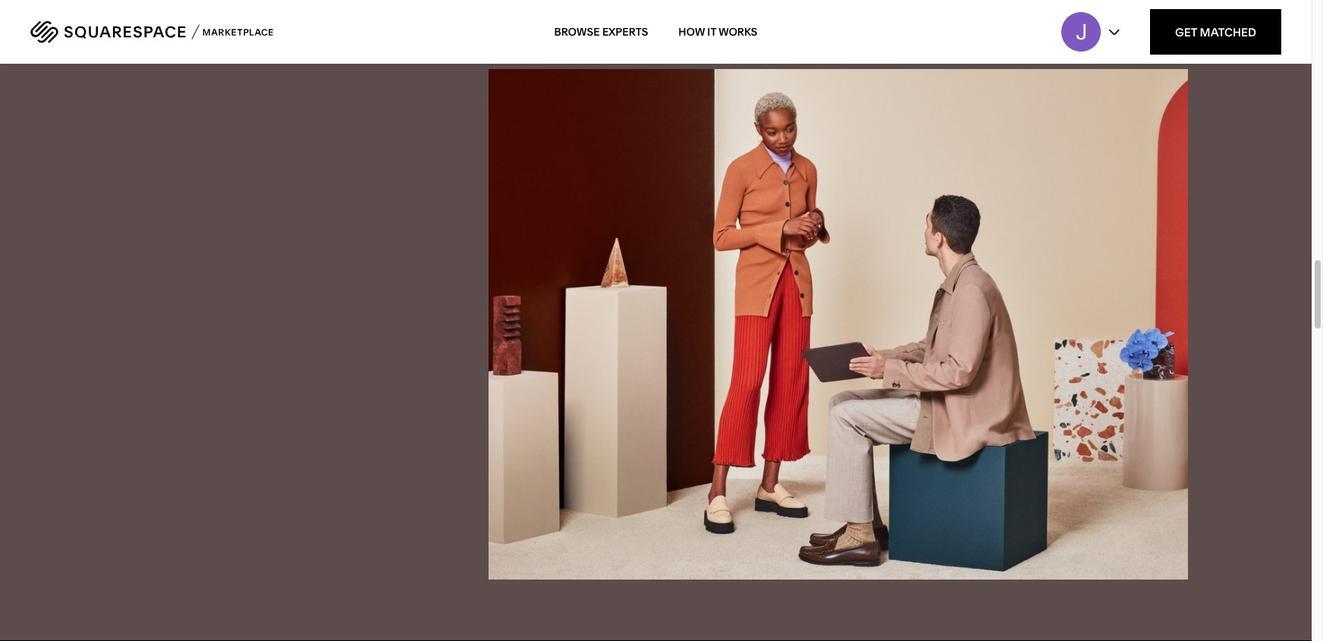 Task type: locate. For each thing, give the bounding box(es) containing it.
how it works link
[[679, 11, 758, 53]]

it
[[707, 25, 716, 39]]

squarespace marketplace image
[[30, 20, 273, 43]]

get matched link
[[1150, 9, 1282, 55]]

browse experts link
[[554, 11, 648, 53]]

get
[[1175, 25, 1197, 39]]

how
[[679, 25, 705, 39]]

browse
[[554, 25, 600, 39]]



Task type: describe. For each thing, give the bounding box(es) containing it.
matched
[[1200, 25, 1257, 39]]

works
[[719, 25, 758, 39]]

how it works
[[679, 25, 758, 39]]

browse experts
[[554, 25, 648, 39]]

experts
[[602, 25, 648, 39]]

get matched
[[1175, 25, 1257, 39]]



Task type: vqa. For each thing, say whether or not it's contained in the screenshot.
BROWSE EXPERTS
yes



